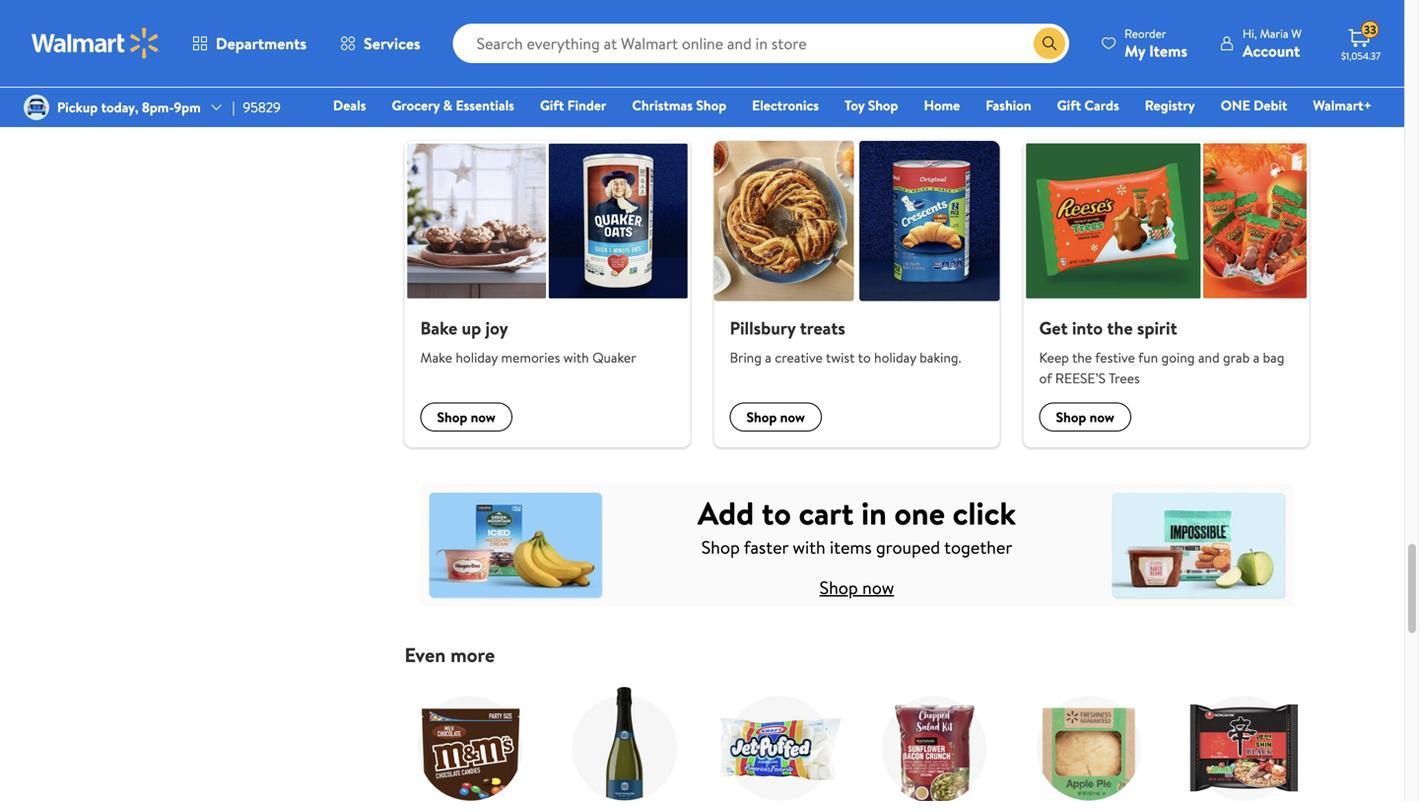Task type: describe. For each thing, give the bounding box(es) containing it.
departments button
[[175, 20, 323, 67]]

frozen link
[[559, 0, 691, 117]]

make
[[420, 348, 452, 367]]

reorder
[[1125, 25, 1167, 42]]

add
[[698, 491, 754, 535]]

one
[[895, 491, 945, 535]]

now for make
[[471, 408, 496, 427]]

with inside add to cart in one click shop faster with items grouped together
[[793, 535, 826, 560]]

walmart image
[[32, 28, 160, 59]]

1 vertical spatial the
[[1072, 348, 1092, 367]]

gift for gift cards
[[1057, 96, 1081, 115]]

shop now down items
[[820, 576, 894, 600]]

cereal
[[1108, 94, 1153, 116]]

gift finder
[[540, 96, 607, 115]]

christmas
[[632, 96, 693, 115]]

9pm
[[174, 98, 201, 117]]

hi,
[[1243, 25, 1257, 42]]

services
[[364, 33, 421, 54]]

christmas shop
[[632, 96, 727, 115]]

Walmart Site-Wide search field
[[453, 24, 1070, 63]]

departments
[[216, 33, 307, 54]]

pillsbury treats bring a creative twist to holiday baking.
[[730, 316, 961, 367]]

gift finder link
[[531, 95, 615, 116]]

essentials
[[456, 96, 515, 115]]

items
[[830, 535, 872, 560]]

breakfast & cereal
[[1026, 94, 1153, 116]]

with inside 'bake up joy make holiday memories with quaker'
[[564, 348, 589, 367]]

get
[[1039, 316, 1068, 341]]

to inside pillsbury treats bring a creative twist to holiday baking.
[[858, 348, 871, 367]]

home link
[[915, 95, 969, 116]]

shop now link
[[820, 576, 894, 600]]

more
[[451, 641, 495, 669]]

one
[[1221, 96, 1251, 115]]

snacks link
[[714, 0, 845, 117]]

& for grocery
[[443, 96, 453, 115]]

keep
[[1039, 348, 1069, 367]]

one debit
[[1221, 96, 1288, 115]]

in
[[862, 491, 887, 535]]

a inside the get into the spirit keep the festive fun going and grab a bag of reese's trees
[[1253, 348, 1260, 367]]

grocery & essentials link
[[383, 95, 523, 116]]

shop right christmas
[[696, 96, 727, 115]]

grocery & essentials
[[392, 96, 515, 115]]

get into the spirit list item
[[1012, 141, 1321, 448]]

a inside pillsbury treats bring a creative twist to holiday baking.
[[765, 348, 772, 367]]

one debit link
[[1212, 95, 1297, 116]]

fashion link
[[977, 95, 1041, 116]]

account
[[1243, 40, 1300, 62]]

list containing pantry
[[393, 0, 1321, 117]]

shop inside "link"
[[868, 96, 899, 115]]

shop now for a
[[747, 408, 805, 427]]

going
[[1162, 348, 1195, 367]]

into
[[1072, 316, 1103, 341]]

hi, maria w account
[[1243, 25, 1302, 62]]

cart
[[799, 491, 854, 535]]

grocery
[[392, 96, 440, 115]]

deals
[[333, 96, 366, 115]]

maria
[[1260, 25, 1289, 42]]

registry link
[[1136, 95, 1204, 116]]

bake up joy list item
[[393, 141, 702, 448]]

add to cart in one click shop faster with items grouped together
[[698, 491, 1016, 560]]

quaker
[[593, 348, 636, 367]]

baking.
[[920, 348, 961, 367]]

toy
[[845, 96, 865, 115]]

creative
[[775, 348, 823, 367]]

& for breakfast
[[1094, 94, 1104, 116]]

even more
[[405, 641, 495, 669]]

gift cards
[[1057, 96, 1120, 115]]

of
[[1039, 369, 1052, 388]]

shop inside add to cart in one click shop faster with items grouped together
[[702, 535, 740, 560]]

pantry
[[448, 94, 493, 116]]

fashion
[[986, 96, 1032, 115]]

services button
[[323, 20, 437, 67]]

$1,054.37
[[1342, 49, 1381, 63]]

holiday inside pillsbury treats bring a creative twist to holiday baking.
[[874, 348, 917, 367]]

pickup
[[57, 98, 98, 117]]

express skinny banner image
[[420, 484, 1294, 607]]

shop inside the get into the spirit list item
[[1056, 408, 1087, 427]]

cards
[[1085, 96, 1120, 115]]

today,
[[101, 98, 138, 117]]



Task type: vqa. For each thing, say whether or not it's contained in the screenshot.
the Grocery & Essentials
yes



Task type: locate. For each thing, give the bounding box(es) containing it.
up
[[462, 316, 481, 341]]

shop now down creative
[[747, 408, 805, 427]]

0 vertical spatial list
[[393, 0, 1321, 117]]

0 horizontal spatial to
[[762, 491, 791, 535]]

now
[[471, 408, 496, 427], [780, 408, 805, 427], [1090, 408, 1115, 427], [863, 576, 894, 600]]

pillsbury treats list item
[[702, 141, 1012, 448]]

2 a from the left
[[1253, 348, 1260, 367]]

shop now for make
[[437, 408, 496, 427]]

gift inside "link"
[[540, 96, 564, 115]]

faster
[[744, 535, 789, 560]]

with
[[564, 348, 589, 367], [793, 535, 826, 560]]

now down 'reese's'
[[1090, 408, 1115, 427]]

deals link
[[324, 95, 375, 116]]

1 vertical spatial list
[[393, 141, 1321, 448]]

pantry link
[[405, 0, 536, 117]]

now down items
[[863, 576, 894, 600]]

Search search field
[[453, 24, 1070, 63]]

christmas shop link
[[623, 95, 736, 116]]

shop now inside bake up joy list item
[[437, 408, 496, 427]]

1 horizontal spatial to
[[858, 348, 871, 367]]

coffee link
[[1178, 0, 1310, 117]]

holiday down up
[[456, 348, 498, 367]]

2 list from the top
[[393, 141, 1321, 448]]

now inside bake up joy list item
[[471, 408, 496, 427]]

get into the spirit keep the festive fun going and grab a bag of reese's trees
[[1039, 316, 1285, 388]]

toy shop
[[845, 96, 899, 115]]

0 horizontal spatial &
[[443, 96, 453, 115]]

together
[[945, 535, 1013, 560]]

snacks
[[757, 94, 803, 116]]

treats
[[800, 316, 846, 341]]

shop now
[[437, 408, 496, 427], [747, 408, 805, 427], [1056, 408, 1115, 427], [820, 576, 894, 600]]

the
[[1107, 316, 1133, 341], [1072, 348, 1092, 367]]

memories
[[501, 348, 560, 367]]

1 gift from the left
[[540, 96, 564, 115]]

walmart+
[[1313, 96, 1372, 115]]

1 horizontal spatial with
[[793, 535, 826, 560]]

& right grocery
[[443, 96, 453, 115]]

now inside the get into the spirit list item
[[1090, 408, 1115, 427]]

grouped
[[876, 535, 941, 560]]

1 holiday from the left
[[456, 348, 498, 367]]

shop down 'reese's'
[[1056, 408, 1087, 427]]

shop now inside pillsbury treats list item
[[747, 408, 805, 427]]

beverages link
[[869, 0, 1000, 117]]

0 horizontal spatial gift
[[540, 96, 564, 115]]

fun
[[1139, 348, 1158, 367]]

shop now for spirit
[[1056, 408, 1115, 427]]

shop right toy
[[868, 96, 899, 115]]

shop down items
[[820, 576, 858, 600]]

trees
[[1109, 369, 1140, 388]]

now for a
[[780, 408, 805, 427]]

and
[[1199, 348, 1220, 367]]

with left items
[[793, 535, 826, 560]]

gift left cards
[[1057, 96, 1081, 115]]

frozen
[[602, 94, 648, 116]]

to right twist
[[858, 348, 871, 367]]

0 vertical spatial the
[[1107, 316, 1133, 341]]

gift cards link
[[1048, 95, 1128, 116]]

to inside add to cart in one click shop faster with items grouped together
[[762, 491, 791, 535]]

bake up joy make holiday memories with quaker
[[420, 316, 636, 367]]

bring
[[730, 348, 762, 367]]

the up 'reese's'
[[1072, 348, 1092, 367]]

walmart+ link
[[1305, 95, 1381, 116]]

holiday left baking.
[[874, 348, 917, 367]]

the up festive
[[1107, 316, 1133, 341]]

items
[[1150, 40, 1188, 62]]

toy shop link
[[836, 95, 907, 116]]

pickup today, 8pm-9pm
[[57, 98, 201, 117]]

now for spirit
[[1090, 408, 1115, 427]]

now down creative
[[780, 408, 805, 427]]

2 vertical spatial list
[[393, 668, 1321, 801]]

shop
[[696, 96, 727, 115], [868, 96, 899, 115], [437, 408, 468, 427], [747, 408, 777, 427], [1056, 408, 1087, 427], [702, 535, 740, 560], [820, 576, 858, 600]]

even
[[405, 641, 446, 669]]

a left bag
[[1253, 348, 1260, 367]]

festive
[[1095, 348, 1136, 367]]

95829
[[243, 98, 281, 117]]

shop down make
[[437, 408, 468, 427]]

shop left faster
[[702, 535, 740, 560]]

a right bring
[[765, 348, 772, 367]]

now down 'bake up joy make holiday memories with quaker'
[[471, 408, 496, 427]]

0 horizontal spatial holiday
[[456, 348, 498, 367]]

grab
[[1223, 348, 1250, 367]]

1 vertical spatial with
[[793, 535, 826, 560]]

list
[[393, 0, 1321, 117], [393, 141, 1321, 448], [393, 668, 1321, 801]]

shop now down make
[[437, 408, 496, 427]]

electronics link
[[743, 95, 828, 116]]

breakfast
[[1026, 94, 1090, 116]]

beverages
[[899, 94, 970, 116]]

 image
[[24, 95, 49, 120]]

reese's
[[1056, 369, 1106, 388]]

8pm-
[[142, 98, 174, 117]]

0 vertical spatial to
[[858, 348, 871, 367]]

2 holiday from the left
[[874, 348, 917, 367]]

&
[[1094, 94, 1104, 116], [443, 96, 453, 115]]

reorder my items
[[1125, 25, 1188, 62]]

0 horizontal spatial a
[[765, 348, 772, 367]]

a
[[765, 348, 772, 367], [1253, 348, 1260, 367]]

finder
[[568, 96, 607, 115]]

0 horizontal spatial the
[[1072, 348, 1092, 367]]

shop inside pillsbury treats list item
[[747, 408, 777, 427]]

click
[[953, 491, 1016, 535]]

to left cart
[[762, 491, 791, 535]]

0 horizontal spatial with
[[564, 348, 589, 367]]

with left quaker
[[564, 348, 589, 367]]

1 horizontal spatial gift
[[1057, 96, 1081, 115]]

registry
[[1145, 96, 1195, 115]]

my
[[1125, 40, 1146, 62]]

1 horizontal spatial holiday
[[874, 348, 917, 367]]

joy
[[486, 316, 508, 341]]

list containing bake up joy
[[393, 141, 1321, 448]]

| 95829
[[232, 98, 281, 117]]

& left cereal
[[1094, 94, 1104, 116]]

debit
[[1254, 96, 1288, 115]]

shop now down 'reese's'
[[1056, 408, 1115, 427]]

to
[[858, 348, 871, 367], [762, 491, 791, 535]]

shop down bring
[[747, 408, 777, 427]]

now inside pillsbury treats list item
[[780, 408, 805, 427]]

bag
[[1263, 348, 1285, 367]]

1 a from the left
[[765, 348, 772, 367]]

1 list from the top
[[393, 0, 1321, 117]]

0 vertical spatial with
[[564, 348, 589, 367]]

w
[[1292, 25, 1302, 42]]

1 horizontal spatial &
[[1094, 94, 1104, 116]]

gift left finder
[[540, 96, 564, 115]]

3 list from the top
[[393, 668, 1321, 801]]

holiday inside 'bake up joy make holiday memories with quaker'
[[456, 348, 498, 367]]

holiday
[[456, 348, 498, 367], [874, 348, 917, 367]]

gift
[[540, 96, 564, 115], [1057, 96, 1081, 115]]

2 gift from the left
[[1057, 96, 1081, 115]]

gift for gift finder
[[540, 96, 564, 115]]

1 vertical spatial to
[[762, 491, 791, 535]]

1 horizontal spatial the
[[1107, 316, 1133, 341]]

breakfast & cereal link
[[1024, 0, 1155, 117]]

electronics
[[752, 96, 819, 115]]

home
[[924, 96, 960, 115]]

1 horizontal spatial a
[[1253, 348, 1260, 367]]

coffee
[[1220, 94, 1268, 116]]

shop now inside the get into the spirit list item
[[1056, 408, 1115, 427]]

33
[[1364, 21, 1377, 38]]

shop inside bake up joy list item
[[437, 408, 468, 427]]

spirit
[[1137, 316, 1178, 341]]

search icon image
[[1042, 35, 1058, 51]]

pillsbury
[[730, 316, 796, 341]]



